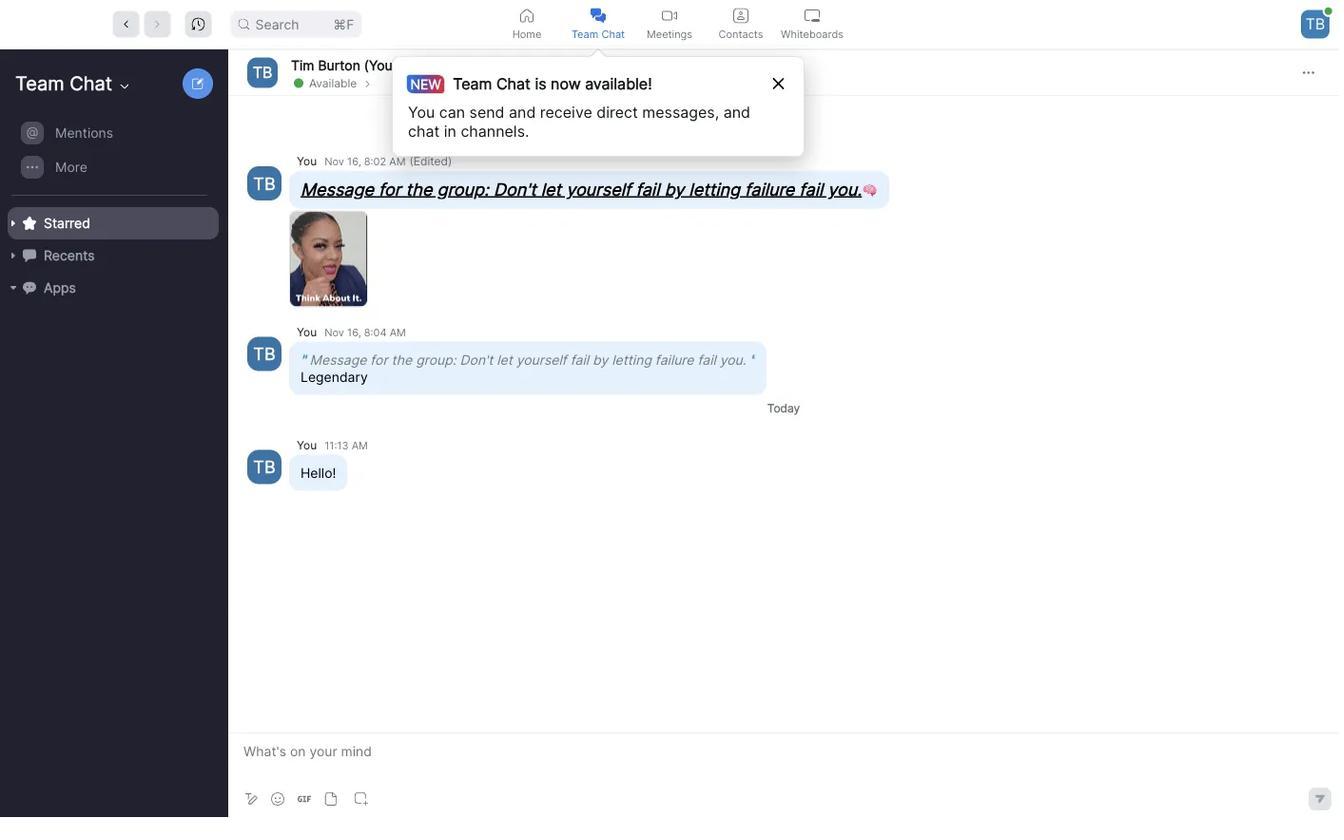Task type: locate. For each thing, give the bounding box(es) containing it.
1 horizontal spatial team chat
[[572, 28, 625, 40]]

0 vertical spatial failure
[[745, 179, 794, 200]]

mentions button
[[13, 117, 219, 149]]

team down team chat icon
[[572, 28, 599, 40]]

chat left is
[[496, 74, 531, 93]]

don't inside message for the group: don't let yourself fail by letting failure fail you. legendary
[[460, 352, 493, 368]]

for down 8:04
[[370, 352, 388, 368]]

nov for you nov 16, 8:04 am
[[325, 326, 344, 339]]

send
[[469, 103, 505, 121]]

0 horizontal spatial team chat
[[15, 72, 112, 95]]

let
[[541, 179, 561, 200], [497, 352, 512, 368]]

by
[[664, 179, 684, 200], [593, 352, 608, 368]]

4 tim burton's avatar element from the top
[[247, 450, 282, 485]]

tb
[[1306, 15, 1325, 33], [253, 63, 272, 82], [253, 173, 275, 194], [253, 344, 275, 365], [253, 457, 275, 478]]

whiteboard small image
[[805, 8, 820, 23]]

16, inside you nov 16, 8:04 am
[[347, 326, 361, 339]]

reply image
[[362, 465, 377, 480]]

1 vertical spatial letting
[[612, 352, 651, 368]]

let for message for the group: don't let yourself fail by letting failure fail you. legendary
[[497, 352, 512, 368]]

0 vertical spatial triangle right image
[[8, 250, 19, 262]]

for inside message for the group: don't let yourself fail by letting failure fail you. legendary
[[370, 352, 388, 368]]

group: inside message for the group: don't let yourself fail by letting failure fail you. legendary
[[416, 352, 456, 368]]

0 vertical spatial yourself
[[566, 179, 631, 200]]

let inside message for the group: don't let yourself fail by letting failure fail you. legendary
[[497, 352, 512, 368]]

you left 11:13
[[297, 438, 317, 452]]

nov inside you nov 16, 8:02 am (edited)
[[325, 156, 344, 168]]

1 nov from the top
[[325, 156, 344, 168]]

nov
[[325, 156, 344, 168], [325, 326, 344, 339]]

meetings
[[647, 28, 692, 40]]

1 16, from the top
[[347, 156, 361, 168]]

gif image
[[298, 793, 311, 807], [298, 793, 311, 807]]

available!
[[585, 74, 652, 93]]

2 horizontal spatial team
[[572, 28, 599, 40]]

team chat
[[572, 28, 625, 40], [15, 72, 112, 95]]

and down team chat is now available! element
[[509, 103, 536, 121]]

list
[[357, 460, 382, 485]]

0 vertical spatial don't
[[494, 179, 536, 200]]

triangle right image
[[8, 218, 19, 229], [8, 218, 19, 229], [8, 250, 19, 262], [8, 282, 19, 294]]

1 vertical spatial you.
[[720, 352, 746, 368]]

fail
[[636, 179, 660, 200], [799, 179, 823, 200], [570, 352, 589, 368], [698, 352, 716, 368]]

1 vertical spatial triangle right image
[[8, 282, 19, 294]]

emoji image
[[271, 793, 284, 807]]

16, left 8:02
[[347, 156, 361, 168]]

2 nov from the top
[[325, 326, 344, 339]]

chevron right small image
[[362, 77, 373, 90]]

you. for message for the group: don't let yourself fail by letting failure fail you. legendary
[[720, 352, 746, 368]]

1 horizontal spatial failure
[[745, 179, 794, 200]]

0 vertical spatial the
[[406, 179, 432, 200]]

0 horizontal spatial you.
[[720, 352, 746, 368]]

team chat is now available!
[[453, 74, 652, 93]]

tooltip
[[392, 49, 805, 157]]

0 vertical spatial team chat
[[572, 28, 625, 40]]

yourself inside message for the group: don't let yourself fail by letting failure fail you. legendary
[[516, 352, 567, 368]]

team up mentions
[[15, 72, 64, 95]]

message up "legendary"
[[310, 352, 367, 368]]

you up 'chat'
[[408, 103, 435, 121]]

hello!
[[301, 465, 336, 481]]

1 vertical spatial group:
[[416, 352, 456, 368]]

tim
[[291, 57, 314, 73]]

tb for 11:13 am
[[253, 457, 275, 478]]

letting for message for the group: don't let yourself fail by letting failure fail you. legendary
[[612, 352, 651, 368]]

am right 8:02
[[389, 156, 406, 168]]

you. inside message for the group: don't let yourself fail by letting failure fail you. legendary
[[720, 352, 746, 368]]

letting for message for the group: don't let yourself fail by letting failure fail you.
[[689, 179, 740, 200]]

you can send and receive direct messages, and chat in channels. element
[[408, 103, 769, 141]]

1 vertical spatial the
[[391, 352, 412, 368]]

chatbot image
[[23, 281, 36, 295]]

16,
[[347, 156, 361, 168], [347, 326, 361, 339]]

1 and from the left
[[509, 103, 536, 121]]

1 horizontal spatial team
[[453, 74, 492, 93]]

0 vertical spatial 16,
[[347, 156, 361, 168]]

starred tree item
[[8, 207, 219, 240]]

new image
[[192, 78, 204, 89], [192, 78, 204, 89]]

am inside you nov 16, 8:02 am (edited)
[[389, 156, 406, 168]]

1 vertical spatial 16,
[[347, 326, 361, 339]]

8:02
[[364, 156, 386, 168]]

am right 8:04
[[390, 326, 406, 339]]

you for you can send and receive direct messages, and chat in channels.
[[408, 103, 435, 121]]

0 vertical spatial letting
[[689, 179, 740, 200]]

0 vertical spatial am
[[389, 156, 406, 168]]

am inside you nov 16, 8:04 am
[[390, 326, 406, 339]]

you can send and receive direct messages, and chat in channels.
[[408, 103, 750, 140]]

16, left 8:04
[[347, 326, 361, 339]]

nov left 8:04
[[325, 326, 344, 339]]

tab list
[[491, 0, 848, 49]]

contacts button
[[705, 0, 777, 49]]

1 vertical spatial don't
[[460, 352, 493, 368]]

chevron down small image
[[117, 79, 132, 94], [117, 79, 132, 94]]

yourself for message for the group: don't let yourself fail by letting failure fail you.
[[566, 179, 631, 200]]

yourself
[[566, 179, 631, 200], [516, 352, 567, 368]]

more button
[[13, 151, 219, 184]]

1 vertical spatial by
[[593, 352, 608, 368]]

and right messages,
[[724, 103, 750, 121]]

you.
[[828, 179, 862, 200], [720, 352, 746, 368]]

chat up mentions
[[70, 72, 112, 95]]

nov inside you nov 16, 8:04 am
[[325, 326, 344, 339]]

letting
[[689, 179, 740, 200], [612, 352, 651, 368]]

0 vertical spatial you.
[[828, 179, 862, 200]]

tim burton's avatar element for nov 16, 8:04 am
[[247, 337, 282, 371]]

magnifier image
[[238, 19, 250, 30]]

tree
[[0, 114, 224, 323]]

1 vertical spatial failure
[[655, 352, 694, 368]]

history image
[[192, 18, 205, 31], [192, 18, 205, 31]]

team chat up mentions
[[15, 72, 112, 95]]

team chat image
[[591, 8, 606, 23]]

group:
[[437, 179, 489, 200], [416, 352, 456, 368]]

tim burton's avatar element
[[247, 58, 278, 88], [247, 166, 282, 201], [247, 337, 282, 371], [247, 450, 282, 485]]

1 vertical spatial am
[[390, 326, 406, 339]]

tb for nov 16, 8:02 am
[[253, 173, 275, 194]]

am
[[389, 156, 406, 168], [390, 326, 406, 339], [352, 439, 368, 452]]

1 horizontal spatial don't
[[494, 179, 536, 200]]

channels.
[[461, 122, 529, 140]]

chat image
[[23, 249, 36, 262]]

2 16, from the top
[[347, 326, 361, 339]]

message image container, press arrow key to select images image
[[290, 212, 367, 307]]

whiteboards
[[781, 28, 844, 40]]

chat
[[601, 28, 625, 40], [70, 72, 112, 95], [496, 74, 531, 93]]

am for you nov 16, 8:02 am (edited)
[[389, 156, 406, 168]]

is
[[535, 74, 546, 93]]

team
[[572, 28, 599, 40], [15, 72, 64, 95], [453, 74, 492, 93]]

16, for you nov 16, 8:04 am
[[347, 326, 361, 339]]

whiteboard small image
[[805, 8, 820, 23]]

the inside message for the group: don't let yourself fail by letting failure fail you. legendary
[[391, 352, 412, 368]]

1 horizontal spatial and
[[724, 103, 750, 121]]

0 horizontal spatial let
[[497, 352, 512, 368]]

chatbot image
[[23, 281, 36, 295]]

1 vertical spatial yourself
[[516, 352, 567, 368]]

triangle right image
[[8, 250, 19, 262], [8, 282, 19, 294]]

letting inside message for the group: don't let yourself fail by letting failure fail you. legendary
[[612, 352, 651, 368]]

0 vertical spatial for
[[379, 179, 401, 200]]

by inside message for the group: don't let yourself fail by letting failure fail you. legendary
[[593, 352, 608, 368]]

0 vertical spatial let
[[541, 179, 561, 200]]

video on image
[[662, 8, 677, 23]]

0 vertical spatial group:
[[437, 179, 489, 200]]

and
[[509, 103, 536, 121], [724, 103, 750, 121]]

don't
[[494, 179, 536, 200], [460, 352, 493, 368]]

the
[[406, 179, 432, 200], [391, 352, 412, 368]]

team chat button
[[563, 0, 634, 49]]

1 horizontal spatial chat
[[496, 74, 531, 93]]

the for message for the group: don't let yourself fail by letting failure fail you.
[[406, 179, 432, 200]]

tb for nov 16, 8:04 am
[[253, 344, 275, 365]]

online image
[[294, 78, 303, 88]]

triangle right image left chat icon at the top left of the page
[[8, 250, 19, 262]]

1 horizontal spatial by
[[664, 179, 684, 200]]

screenshot image
[[355, 793, 368, 807]]

failure inside message for the group: don't let yourself fail by letting failure fail you. legendary
[[655, 352, 694, 368]]

chat down team chat icon
[[601, 28, 625, 40]]

1 vertical spatial message
[[310, 352, 367, 368]]

0 horizontal spatial failure
[[655, 352, 694, 368]]

1 horizontal spatial you.
[[828, 179, 862, 200]]

message
[[301, 179, 374, 200], [310, 352, 367, 368]]

you inside you can send and receive direct messages, and chat in channels.
[[408, 103, 435, 121]]

team up send
[[453, 74, 492, 93]]

2 tim burton's avatar element from the top
[[247, 166, 282, 201]]

chevron left small image
[[119, 18, 133, 31], [119, 18, 133, 31]]

message down you nov 16, 8:02 am (edited)
[[301, 179, 374, 200]]

3 tim burton's avatar element from the top
[[247, 337, 282, 371]]

1 horizontal spatial letting
[[689, 179, 740, 200]]

for down 8:02
[[379, 179, 401, 200]]

legendary
[[301, 369, 368, 385]]

message inside message for the group: don't let yourself fail by letting failure fail you. legendary
[[310, 352, 367, 368]]

you for you nov 16, 8:02 am (edited)
[[297, 155, 317, 168]]

the down you nov 16, 8:04 am at the top of the page
[[391, 352, 412, 368]]

tim burton (you)
[[291, 57, 397, 73]]

you for you nov 16, 8:04 am
[[297, 325, 317, 339]]

0 horizontal spatial don't
[[460, 352, 493, 368]]

tree containing mentions
[[0, 114, 224, 323]]

group
[[0, 116, 219, 196]]

0 vertical spatial nov
[[325, 156, 344, 168]]

0 horizontal spatial by
[[593, 352, 608, 368]]

close image
[[773, 78, 784, 89], [773, 78, 784, 89]]

failure
[[745, 179, 794, 200], [655, 352, 694, 368]]

1 horizontal spatial let
[[541, 179, 561, 200]]

triangle right image left chatbot icon
[[8, 282, 19, 294]]

16, for you nov 16, 8:02 am (edited)
[[347, 156, 361, 168]]

0 vertical spatial by
[[664, 179, 684, 200]]

0 horizontal spatial team
[[15, 72, 64, 95]]

nov left 8:02
[[325, 156, 344, 168]]

file image
[[324, 793, 338, 807], [324, 793, 338, 807]]

2 vertical spatial am
[[352, 439, 368, 452]]

am right 11:13
[[352, 439, 368, 452]]

format image
[[243, 792, 259, 808]]

the down '(edited)'
[[406, 179, 432, 200]]

0 horizontal spatial and
[[509, 103, 536, 121]]

don't for message for the group: don't let yourself fail by letting failure fail you.
[[494, 179, 536, 200]]

team chat image
[[591, 8, 606, 23]]

0 horizontal spatial letting
[[612, 352, 651, 368]]

message for message for the group: don't let yourself fail by letting failure fail you.
[[301, 179, 374, 200]]

profile contact image
[[733, 8, 749, 23], [733, 8, 749, 23]]

team chat down team chat icon
[[572, 28, 625, 40]]

ellipses horizontal image
[[1303, 67, 1314, 78], [1303, 67, 1314, 78]]

video on image
[[662, 8, 677, 23]]

16, inside you nov 16, 8:02 am (edited)
[[347, 156, 361, 168]]

2 horizontal spatial chat
[[601, 28, 625, 40]]

for
[[379, 179, 401, 200], [370, 352, 388, 368]]

0 vertical spatial message
[[301, 179, 374, 200]]

1 vertical spatial let
[[497, 352, 512, 368]]

apps tree item
[[8, 272, 219, 304]]

1 vertical spatial for
[[370, 352, 388, 368]]

1 vertical spatial nov
[[325, 326, 344, 339]]

available
[[309, 76, 357, 90]]

you
[[408, 103, 435, 121], [297, 155, 317, 168], [297, 325, 317, 339], [297, 438, 317, 452]]

you left 8:02
[[297, 155, 317, 168]]

home small image
[[519, 8, 535, 23], [519, 8, 535, 23]]

you up "legendary"
[[297, 325, 317, 339]]

online image
[[1325, 7, 1332, 15], [1325, 7, 1332, 15], [294, 78, 303, 88]]

apps
[[44, 280, 76, 296]]

meetings button
[[634, 0, 705, 49]]



Task type: vqa. For each thing, say whether or not it's contained in the screenshot.
up to 30 hours per meeting corresponding to 300 Attendees
no



Task type: describe. For each thing, give the bounding box(es) containing it.
star image
[[23, 217, 36, 230]]

(edited)
[[409, 155, 452, 168]]

you nov 16, 8:02 am (edited)
[[297, 155, 452, 168]]

by for message for the group: don't let yourself fail by letting failure fail you. legendary
[[593, 352, 608, 368]]

home button
[[491, 0, 563, 49]]

1 triangle right image from the top
[[8, 250, 19, 262]]

1 tim burton's avatar element from the top
[[247, 58, 278, 88]]

message for message for the group: don't let yourself fail by letting failure fail you. legendary
[[310, 352, 367, 368]]

magnifier image
[[238, 19, 250, 30]]

chat
[[408, 122, 440, 140]]

⌘f
[[333, 16, 354, 32]]

group: for message for the group: don't let yourself fail by letting failure fail you. legendary
[[416, 352, 456, 368]]

message for the group: don't let yourself fail by letting failure fail you.
[[301, 179, 862, 200]]

2 and from the left
[[724, 103, 750, 121]]

(you)
[[364, 57, 397, 73]]

home
[[512, 28, 542, 40]]

contacts
[[719, 28, 763, 40]]

am inside you 11:13 am
[[352, 439, 368, 452]]

receive
[[540, 103, 592, 121]]

1 vertical spatial team chat
[[15, 72, 112, 95]]

group: for message for the group: don't let yourself fail by letting failure fail you.
[[437, 179, 489, 200]]

11:13
[[325, 439, 349, 452]]

recents
[[44, 248, 95, 264]]

tab list containing home
[[491, 0, 848, 49]]

team chat inside button
[[572, 28, 625, 40]]

now
[[551, 74, 581, 93]]

team chat is now available! element
[[414, 72, 652, 95]]

tim burton's avatar element for 11:13 am
[[247, 450, 282, 485]]

failure for message for the group: don't let yourself fail by letting failure fail you. legendary
[[655, 352, 694, 368]]

today
[[767, 401, 800, 415]]

mentions
[[55, 125, 113, 141]]

in
[[444, 122, 456, 140]]

failure for message for the group: don't let yourself fail by letting failure fail you.
[[745, 179, 794, 200]]

whiteboards button
[[777, 0, 848, 49]]

star image
[[23, 217, 36, 230]]

you for you 11:13 am
[[297, 438, 317, 452]]

can
[[439, 103, 465, 121]]

don't for message for the group: don't let yourself fail by letting failure fail you. legendary
[[460, 352, 493, 368]]

tim burton's avatar element for nov 16, 8:02 am
[[247, 166, 282, 201]]

burton
[[318, 57, 360, 73]]

for for message for the group: don't let yourself fail by letting failure fail you.
[[379, 179, 401, 200]]

chat image
[[23, 249, 36, 262]]

0 horizontal spatial chat
[[70, 72, 112, 95]]

tooltip containing team chat is now available!
[[392, 49, 805, 157]]

search
[[255, 16, 299, 32]]

the for message for the group: don't let yourself fail by letting failure fail you. legendary
[[391, 352, 412, 368]]

2 triangle right image from the top
[[8, 282, 19, 294]]

you 11:13 am
[[297, 438, 368, 452]]

yourself for message for the group: don't let yourself fail by letting failure fail you. legendary
[[516, 352, 567, 368]]

chat inside button
[[601, 28, 625, 40]]

nov for you nov 16, 8:02 am (edited)
[[325, 156, 344, 168]]

screenshot image
[[355, 793, 368, 807]]

by for message for the group: don't let yourself fail by letting failure fail you.
[[664, 179, 684, 200]]

8:04
[[364, 326, 387, 339]]

recents tree item
[[8, 240, 219, 272]]

team inside button
[[572, 28, 599, 40]]

you nov 16, 8:04 am
[[297, 325, 406, 339]]

messages,
[[642, 103, 719, 121]]

you. for message for the group: don't let yourself fail by letting failure fail you.
[[828, 179, 862, 200]]

am for you nov 16, 8:04 am
[[390, 326, 406, 339]]

starred
[[44, 215, 90, 232]]

direct
[[597, 103, 638, 121]]

group containing mentions
[[0, 116, 219, 196]]

let for message for the group: don't let yourself fail by letting failure fail you.
[[541, 179, 561, 200]]

more
[[55, 159, 87, 175]]

message image container, press arrow key to select images list
[[289, 210, 370, 309]]

emoji image
[[271, 793, 284, 807]]

for for message for the group: don't let yourself fail by letting failure fail you. legendary
[[370, 352, 388, 368]]

format image
[[243, 792, 259, 808]]

chevron right small image
[[362, 78, 373, 90]]

message for the group: don't let yourself fail by letting failure fail you. legendary
[[301, 352, 746, 385]]



